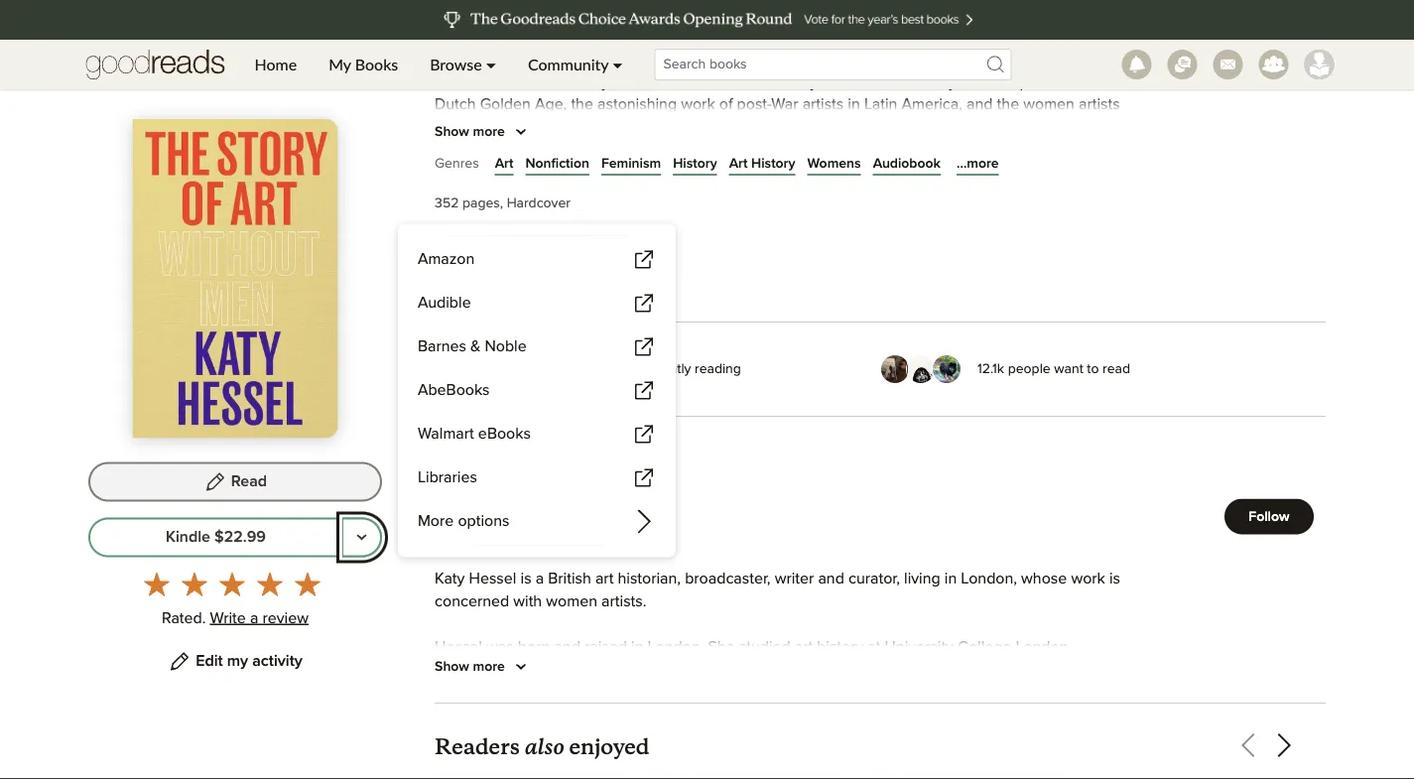 Task type: locate. For each thing, give the bounding box(es) containing it.
read button
[[88, 462, 382, 502]]

artists down powers
[[1079, 376, 1120, 392]]

walmart
[[418, 426, 474, 442]]

2 horizontal spatial women
[[1024, 376, 1075, 392]]

the up who
[[763, 333, 786, 349]]

1 vertical spatial many
[[435, 420, 473, 436]]

and down america,
[[910, 398, 936, 414]]

women up the twentieth
[[513, 267, 564, 283]]

1,052
[[532, 642, 565, 656]]

this
[[481, 441, 505, 457]]

and
[[643, 289, 672, 305]]

and
[[652, 354, 678, 370], [967, 376, 993, 392], [910, 398, 936, 414]]

is inside how many women artists do you know? who makes art history? did women even work as artists before the twentieth century? and what is the baroque anyway?
[[713, 289, 724, 305]]

community ▾
[[528, 55, 623, 74]]

in down invented
[[848, 376, 860, 392]]

2 horizontal spatial work
[[1002, 267, 1036, 283]]

work up readymade. at right top
[[961, 333, 996, 349]]

12.1k people want to read
[[978, 642, 1130, 656]]

is
[[713, 289, 724, 305], [510, 441, 520, 457]]

readymade.
[[913, 354, 999, 370]]

1 horizontal spatial &
[[515, 559, 524, 573]]

0 horizontal spatial and
[[652, 354, 678, 370]]

0 horizontal spatial people
[[568, 642, 611, 656]]

1 ▾ from the left
[[486, 55, 496, 74]]

1 horizontal spatial as
[[1040, 267, 1056, 283]]

2 vertical spatial in
[[518, 398, 530, 414]]

1 vertical spatial &
[[515, 559, 524, 573]]

1 vertical spatial and
[[967, 376, 993, 392]]

many up "genres"
[[435, 420, 473, 436]]

1 horizontal spatial art
[[673, 112, 735, 160]]

1 vertical spatial art
[[495, 437, 514, 451]]

golden
[[480, 376, 531, 392]]

details
[[471, 559, 512, 573]]

1 horizontal spatial is
[[713, 289, 724, 305]]

▾ right 'community'
[[613, 55, 623, 74]]

1,
[[579, 506, 587, 520]]

art up baroque
[[800, 267, 818, 283]]

is right 'this'
[[510, 441, 520, 457]]

& inside barnes & noble button
[[470, 339, 481, 355]]

first
[[435, 506, 461, 520]]

is down who
[[713, 289, 724, 305]]

1 horizontal spatial and
[[910, 398, 936, 414]]

as
[[1040, 267, 1056, 283], [642, 441, 657, 457]]

barnes & noble button
[[410, 327, 664, 367]]

pages,
[[462, 476, 503, 490]]

2 horizontal spatial in
[[848, 376, 860, 392]]

manhattan,
[[944, 420, 1021, 436]]

noble
[[485, 339, 527, 355]]

in up dutch
[[435, 354, 447, 370]]

the left radical
[[885, 333, 907, 349]]

often
[[542, 420, 578, 436]]

of up explore
[[1000, 333, 1013, 349]]

and right usa,
[[652, 354, 678, 370]]

more
[[418, 514, 454, 530]]

0 horizontal spatial your
[[654, 398, 685, 414]]

in
[[435, 354, 447, 370], [848, 376, 860, 392], [518, 398, 530, 414]]

women right did
[[908, 267, 959, 283]]

overturned,
[[825, 398, 905, 414]]

currently
[[638, 642, 691, 656]]

1 horizontal spatial your
[[940, 398, 971, 414]]

0 vertical spatial &
[[470, 339, 481, 355]]

the down discover
[[451, 354, 474, 370]]

art
[[673, 112, 735, 160], [495, 437, 514, 451]]

abebooks
[[418, 383, 490, 399]]

before
[[435, 289, 481, 305]]

▾ for community ▾
[[613, 55, 623, 74]]

without
[[743, 112, 899, 160]]

and up eyes
[[967, 376, 993, 392]]

your
[[654, 398, 685, 414], [940, 398, 971, 414]]

work inside how many women artists do you know? who makes art history? did women even work as artists before the twentieth century? and what is the baroque anyway?
[[1002, 267, 1036, 283]]

know?
[[666, 267, 711, 283]]

artists up powers
[[1060, 267, 1101, 283]]

who
[[747, 354, 776, 370]]

published
[[464, 506, 524, 520]]

the up before.
[[800, 420, 823, 436]]

katy
[[435, 171, 482, 198]]

discover
[[435, 333, 496, 349]]

kindle
[[166, 530, 210, 545]]

1 horizontal spatial ▾
[[613, 55, 623, 74]]

overlooked
[[582, 420, 661, 436]]

history down war
[[775, 398, 821, 414]]

you
[[636, 267, 661, 283]]

people right 12.1k
[[1008, 642, 1051, 656]]

to right coast
[[926, 420, 940, 436]]

hardcover
[[507, 476, 571, 490]]

0 horizontal spatial as
[[642, 441, 657, 457]]

the down powers
[[1060, 354, 1082, 370]]

2 vertical spatial work
[[681, 376, 715, 392]]

the up eyes
[[997, 376, 1019, 392]]

the up nineteenth-
[[500, 333, 522, 349]]

people left are at the bottom left of page
[[568, 642, 611, 656]]

rate 4 out of 5 image
[[257, 571, 283, 597]]

glittering
[[526, 333, 588, 349]]

2 people from the left
[[1008, 642, 1051, 656]]

&
[[470, 339, 481, 355], [515, 559, 524, 573]]

1 people from the left
[[568, 642, 611, 656]]

$22.99
[[214, 530, 266, 545]]

to right the nigeria
[[1079, 420, 1093, 436]]

work
[[1002, 267, 1036, 283], [961, 333, 996, 349], [681, 376, 715, 392]]

work right even
[[1002, 267, 1036, 283]]

0 vertical spatial and
[[652, 354, 678, 370]]

opened
[[1012, 398, 1066, 414]]

in up forms at the left bottom of the page
[[518, 398, 530, 414]]

1 horizontal spatial history
[[775, 398, 821, 414]]

history down often
[[551, 441, 598, 457]]

0 horizontal spatial history
[[551, 441, 598, 457]]

anguissola
[[665, 333, 741, 349]]

a
[[250, 610, 258, 626]]

4.33
[[629, 218, 692, 253]]

is inside "discover the glittering sofonisba anguissola of the renaissance, the radical work of harriet powers in the nineteenth-century usa, and the artist who really invented the readymade. explore the dutch golden age, the astonishing work of post-war artists in latin america, and the women artists defining art in the 2020s. have your sense of art history overturned, and your eyes opened to many art forms often overlooked or dismissed. from the cornish coast to manhattan, nigeria to japan this is the history of art as it's never been told before."
[[510, 441, 520, 457]]

women inside "discover the glittering sofonisba anguissola of the renaissance, the radical work of harriet powers in the nineteenth-century usa, and the artist who really invented the readymade. explore the dutch golden age, the astonishing work of post-war artists in latin america, and the women artists defining art in the 2020s. have your sense of art history overturned, and your eyes opened to many art forms often overlooked or dismissed. from the cornish coast to manhattan, nigeria to japan this is the history of art as it's never been told before."
[[1024, 376, 1075, 392]]

1 horizontal spatial in
[[518, 398, 530, 414]]

1 vertical spatial history
[[551, 441, 598, 457]]

0 horizontal spatial work
[[681, 376, 715, 392]]

0 vertical spatial work
[[1002, 267, 1036, 283]]

0 horizontal spatial &
[[470, 339, 481, 355]]

art down advertisement region
[[673, 112, 735, 160]]

katy hessel link
[[435, 171, 555, 199]]

the right about
[[504, 721, 538, 748]]

art down forms at the left bottom of the page
[[495, 437, 514, 451]]

of up who
[[745, 333, 759, 349]]

libraries button
[[410, 458, 664, 498]]

america,
[[902, 376, 963, 392]]

anyway?
[[818, 289, 878, 305]]

& left noble
[[470, 339, 481, 355]]

1 horizontal spatial work
[[961, 333, 996, 349]]

0 horizontal spatial in
[[435, 354, 447, 370]]

0 vertical spatial is
[[713, 289, 724, 305]]

dismissed.
[[683, 420, 756, 436]]

women
[[513, 267, 564, 283], [908, 267, 959, 283], [1024, 376, 1075, 392]]

war
[[771, 376, 798, 392]]

2 ▾ from the left
[[613, 55, 623, 74]]

about
[[435, 721, 500, 748]]

1,052 people are currently reading
[[532, 642, 741, 656]]

0 vertical spatial as
[[1040, 267, 1056, 283]]

age,
[[535, 376, 567, 392]]

▾ for browse ▾
[[486, 55, 496, 74]]

to
[[1070, 398, 1084, 414], [926, 420, 940, 436], [1079, 420, 1093, 436], [1087, 642, 1099, 656]]

rate 3 out of 5 image
[[219, 571, 245, 597]]

0 horizontal spatial is
[[510, 441, 520, 457]]

1 vertical spatial as
[[642, 441, 657, 457]]

book title: the story of art without men element
[[435, 112, 994, 160]]

as left it's
[[642, 441, 657, 457]]

0 vertical spatial in
[[435, 354, 447, 370]]

as up harriet
[[1040, 267, 1056, 283]]

0 vertical spatial many
[[471, 267, 509, 283]]

amazon
[[418, 252, 475, 268]]

before.
[[798, 441, 847, 457]]

are
[[615, 642, 634, 656]]

coast
[[884, 420, 922, 436]]

have
[[614, 398, 650, 414]]

0 horizontal spatial ▾
[[486, 55, 496, 74]]

how
[[435, 267, 467, 283]]

rating 5 out of 5 group
[[138, 565, 327, 603]]

the down forms at the left bottom of the page
[[525, 441, 547, 457]]

1 horizontal spatial people
[[1008, 642, 1051, 656]]

& right details
[[515, 559, 524, 573]]

work up sense
[[681, 376, 715, 392]]

from
[[760, 420, 796, 436]]

artists down really at the right
[[803, 376, 844, 392]]

None search field
[[639, 49, 1028, 80]]

2 your from the left
[[940, 398, 971, 414]]

▾ right browse
[[486, 55, 496, 74]]

kindle $22.99 link
[[88, 518, 342, 557]]

1 vertical spatial is
[[510, 441, 520, 457]]

your up or at the bottom left
[[654, 398, 685, 414]]

art down post-
[[752, 398, 771, 414]]

your down america,
[[940, 398, 971, 414]]

many up before
[[471, 267, 509, 283]]

sense
[[689, 398, 731, 414]]

women up opened at the right bottom of page
[[1024, 376, 1075, 392]]

feminism
[[601, 437, 661, 451]]

the down who
[[728, 289, 751, 305]]



Task type: describe. For each thing, give the bounding box(es) containing it.
first published january 1, 2022
[[435, 506, 624, 520]]

editions
[[528, 559, 577, 573]]

more options link
[[410, 502, 664, 541]]

write a review link
[[210, 610, 309, 626]]

browse
[[430, 55, 482, 74]]

many inside how many women artists do you know? who makes art history? did women even work as artists before the twentieth century? and what is the baroque anyway?
[[471, 267, 509, 283]]

2022
[[591, 506, 624, 520]]

book
[[435, 559, 467, 573]]

rating 4.33 out of 5 image
[[429, 210, 617, 248]]

2 vertical spatial and
[[910, 398, 936, 414]]

what
[[676, 289, 709, 305]]

& inside book details & editions button
[[515, 559, 524, 573]]

0 horizontal spatial women
[[513, 267, 564, 283]]

walmart ebooks button
[[410, 414, 664, 454]]

sofonisba
[[592, 333, 661, 349]]

nigeria
[[1025, 420, 1075, 436]]

home link
[[239, 40, 313, 89]]

1 your from the left
[[654, 398, 685, 414]]

the down age,
[[534, 398, 556, 414]]

the down the century
[[571, 376, 593, 392]]

the down anguissola
[[682, 354, 704, 370]]

audible
[[418, 295, 471, 311]]

2020s.
[[560, 398, 610, 414]]

reading
[[695, 642, 741, 656]]

eyes
[[975, 398, 1008, 414]]

baroque
[[755, 289, 814, 305]]

advertisement region
[[226, 0, 1189, 77]]

profile image for ruby anderson. image
[[1305, 50, 1334, 79]]

artist
[[709, 354, 742, 370]]

home
[[255, 55, 297, 74]]

average rating of 4.33 stars. figure
[[429, 210, 704, 254]]

art up 'this'
[[477, 420, 495, 436]]

harriet
[[1017, 333, 1065, 349]]

nonfiction link
[[525, 434, 589, 454]]

forms
[[499, 420, 538, 436]]

usa,
[[613, 354, 648, 370]]

1 horizontal spatial women
[[908, 267, 959, 283]]

rated.
[[162, 610, 206, 626]]

of right story at the top
[[627, 112, 664, 160]]

the right before
[[485, 289, 507, 305]]

latin
[[864, 376, 898, 392]]

of down overlooked
[[602, 441, 615, 457]]

author
[[543, 721, 613, 748]]

1 vertical spatial work
[[961, 333, 996, 349]]

art inside how many women artists do you know? who makes art history? did women even work as artists before the twentieth century? and what is the baroque anyway?
[[800, 267, 818, 283]]

century
[[557, 354, 609, 370]]

art link
[[495, 434, 514, 454]]

people for 12.1k
[[1008, 642, 1051, 656]]

artists up century?
[[568, 267, 609, 283]]

never
[[684, 441, 724, 457]]

ebooks
[[478, 426, 531, 442]]

abebooks button
[[410, 371, 664, 410]]

book details & editions
[[435, 559, 577, 573]]

twentieth
[[511, 289, 576, 305]]

2 horizontal spatial and
[[967, 376, 993, 392]]

katy hessel
[[435, 171, 555, 198]]

my books
[[329, 55, 398, 74]]

powers
[[1069, 333, 1120, 349]]

rate this book element
[[88, 565, 382, 634]]

the story of art without men
[[435, 112, 994, 160]]

story
[[518, 112, 618, 160]]

rate 2 out of 5 image
[[182, 571, 207, 597]]

352 pages, hardcover
[[435, 476, 571, 490]]

my
[[329, 55, 351, 74]]

home image
[[86, 40, 225, 89]]

genres
[[435, 437, 479, 451]]

community
[[528, 55, 609, 74]]

the
[[435, 112, 510, 160]]

post-
[[737, 376, 771, 392]]

cornish
[[827, 420, 880, 436]]

my
[[227, 654, 248, 670]]

Search by book title or ISBN text field
[[655, 49, 1012, 80]]

of down artist
[[719, 376, 733, 392]]

did
[[880, 267, 904, 283]]

men
[[908, 112, 994, 160]]

352
[[435, 476, 459, 490]]

january
[[528, 506, 576, 520]]

japan
[[435, 441, 477, 457]]

4.33 link
[[427, 202, 868, 257]]

nonfiction
[[525, 437, 589, 451]]

0 vertical spatial history
[[775, 398, 821, 414]]

art down overlooked
[[619, 441, 638, 457]]

walmart ebooks
[[418, 426, 531, 442]]

0 vertical spatial art
[[673, 112, 735, 160]]

more options
[[418, 514, 510, 530]]

0 horizontal spatial art
[[495, 437, 514, 451]]

art down golden
[[495, 398, 513, 414]]

activity
[[252, 654, 303, 670]]

write
[[210, 610, 246, 626]]

told
[[768, 441, 794, 457]]

explore
[[1003, 354, 1056, 370]]

to left the read
[[1087, 642, 1099, 656]]

12.1k
[[978, 642, 1004, 656]]

my books link
[[313, 40, 414, 89]]

book details & editions button
[[435, 554, 605, 578]]

community ▾ link
[[512, 40, 639, 89]]

rate 5 out of 5 image
[[295, 571, 321, 597]]

as inside how many women artists do you know? who makes art history? did women even work as artists before the twentieth century? and what is the baroque anyway?
[[1040, 267, 1056, 283]]

edit my activity link
[[88, 650, 382, 674]]

really
[[780, 354, 818, 370]]

read
[[231, 474, 267, 490]]

rate 1 out of 5 image
[[144, 571, 170, 597]]

edit my activity
[[196, 654, 303, 670]]

of down post-
[[735, 398, 748, 414]]

barnes & noble
[[418, 339, 527, 355]]

kindle $22.99
[[166, 530, 266, 545]]

discover the glittering sofonisba anguissola of the renaissance, the radical work of harriet powers in the nineteenth-century usa, and the artist who really invented the readymade. explore the dutch golden age, the astonishing work of post-war artists in latin america, and the women artists defining art in the 2020s. have your sense of art history overturned, and your eyes opened to many art forms often overlooked or dismissed. from the cornish coast to manhattan, nigeria to japan this is the history of art as it's never been told before.
[[435, 333, 1120, 457]]

makes
[[751, 267, 796, 283]]

rated. write a review
[[162, 610, 309, 626]]

1 vertical spatial in
[[848, 376, 860, 392]]

dutch
[[435, 376, 476, 392]]

the up latin
[[886, 354, 909, 370]]

defining
[[435, 398, 491, 414]]

to up the nigeria
[[1070, 398, 1084, 414]]

many inside "discover the glittering sofonisba anguissola of the renaissance, the radical work of harriet powers in the nineteenth-century usa, and the artist who really invented the readymade. explore the dutch golden age, the astonishing work of post-war artists in latin america, and the women artists defining art in the 2020s. have your sense of art history overturned, and your eyes opened to many art forms often overlooked or dismissed. from the cornish coast to manhattan, nigeria to japan this is the history of art as it's never been told before."
[[435, 420, 473, 436]]

people for 1,052
[[568, 642, 611, 656]]

history link
[[673, 434, 717, 454]]

amazon button
[[410, 240, 664, 279]]

read
[[1103, 642, 1130, 656]]

review
[[262, 610, 309, 626]]

or
[[665, 420, 679, 436]]

as inside "discover the glittering sofonisba anguissola of the renaissance, the radical work of harriet powers in the nineteenth-century usa, and the artist who really invented the readymade. explore the dutch golden age, the astonishing work of post-war artists in latin america, and the women artists defining art in the 2020s. have your sense of art history overturned, and your eyes opened to many art forms often overlooked or dismissed. from the cornish coast to manhattan, nigeria to japan this is the history of art as it's never been told before."
[[642, 441, 657, 457]]



Task type: vqa. For each thing, say whether or not it's contained in the screenshot.
on within Phaidon Press is a global publisher of books on art, architecture, design, fashion, photography, and popular culture, as well as cookbooks, children's books, and travel books. The company is based in London and New York City, with additional offices in Paris and Berlin. wikipedia
no



